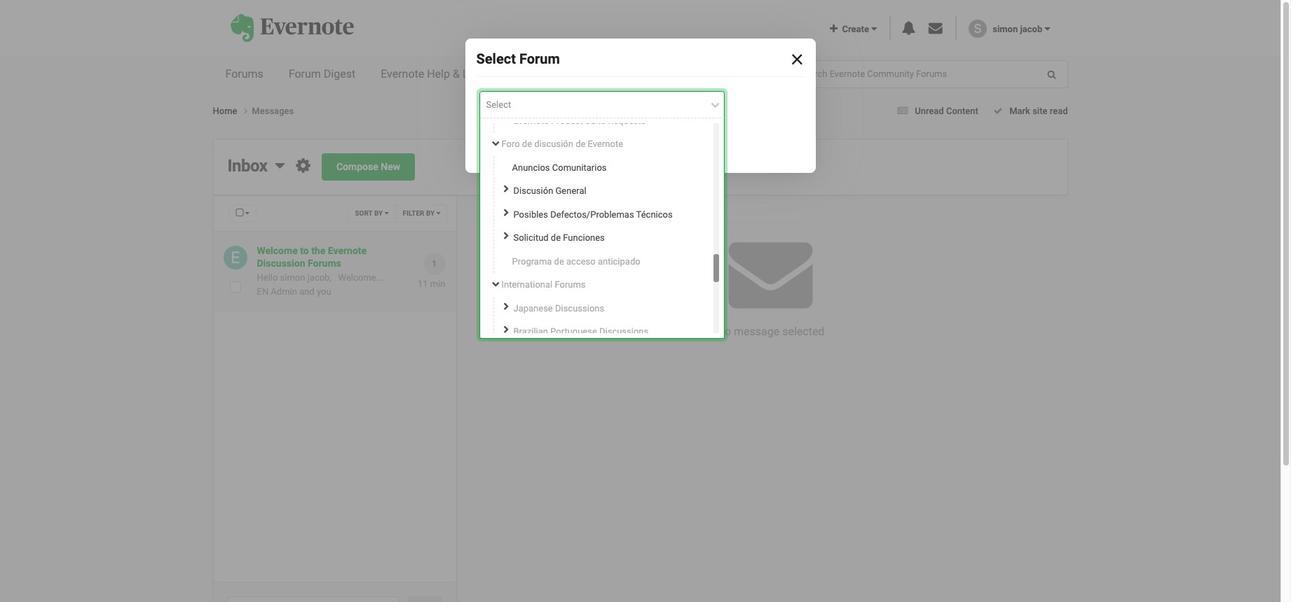 Task type: describe. For each thing, give the bounding box(es) containing it.
unread
[[915, 106, 944, 116]]

requests
[[608, 116, 646, 126]]

evernote user forum image
[[230, 14, 354, 42]]

1 vertical spatial discussions
[[599, 327, 648, 337]]

welcome to the evernote discussion forums link
[[257, 245, 393, 270]]

digest
[[324, 67, 355, 81]]

notifications image
[[902, 21, 916, 35]]

continue button
[[479, 129, 548, 159]]

funciones
[[563, 233, 605, 243]]

discusión
[[534, 139, 573, 150]]

no message selected
[[717, 325, 825, 339]]

anuncios
[[512, 162, 550, 173]]

en admin image
[[223, 246, 247, 270]]

square o image
[[236, 208, 244, 218]]

brazilian portuguese discussions
[[513, 327, 648, 337]]

unread content link
[[893, 106, 978, 116]]

caret down image for filter by
[[437, 210, 441, 217]]

posibles
[[513, 209, 548, 220]]

discusión
[[513, 186, 553, 196]]

you
[[317, 287, 331, 297]]

evernote help & learning
[[381, 67, 506, 81]]

Search search field
[[788, 61, 966, 88]]

forum inside dialog
[[519, 50, 560, 67]]

evernote help & learning link
[[368, 56, 518, 93]]

en
[[257, 287, 269, 297]]

filter by link
[[395, 205, 448, 223]]

jacob,
[[307, 273, 331, 283]]

more
[[636, 67, 661, 81]]

posibles defectos/problemas técnicos
[[513, 209, 673, 220]]

discussion
[[257, 258, 305, 269]]

select forum dialog
[[0, 0, 1281, 603]]

sort by
[[355, 210, 385, 217]]

create
[[838, 24, 871, 34]]

min
[[430, 279, 445, 290]]

home
[[213, 106, 239, 116]]

evernote for evernote product suite requests
[[513, 116, 549, 126]]

search image
[[1047, 70, 1056, 79]]

programa
[[512, 256, 552, 267]]

mark
[[1009, 106, 1030, 116]]

&
[[453, 67, 460, 81]]

solicitud de funciones
[[513, 233, 605, 243]]

evernote inside welcome to the evernote discussion forums hello simon jacob,                 welcome... en admin and you
[[328, 245, 367, 257]]

welcome to the evernote discussion forums hello simon jacob,                 welcome... en admin and you
[[257, 245, 383, 297]]

portuguese
[[550, 327, 597, 337]]

evernote down suite
[[588, 139, 623, 150]]

welcome...
[[338, 273, 383, 283]]

messages image
[[929, 21, 943, 35]]

learning
[[462, 67, 506, 81]]

caret down image for the inbox link on the top of the page
[[275, 157, 284, 174]]

forums inside welcome to the evernote discussion forums hello simon jacob,                 welcome... en admin and you
[[308, 258, 341, 269]]

simon inside welcome to the evernote discussion forums hello simon jacob,                 welcome... en admin and you
[[280, 273, 305, 283]]

caret down image for sort by
[[385, 210, 389, 217]]

forums link
[[213, 56, 276, 93]]

anuncios comunitarios
[[512, 162, 607, 173]]

jacob
[[1020, 24, 1042, 34]]

filter
[[403, 210, 424, 217]]

simon jacob image
[[969, 20, 987, 38]]

0 vertical spatial discussions
[[555, 303, 604, 314]]

defectos/problemas
[[550, 209, 634, 220]]

brazilian
[[513, 327, 548, 337]]

the
[[311, 245, 325, 257]]

sort
[[355, 210, 373, 217]]

forums inside select forum dialog
[[555, 280, 586, 290]]

selected
[[782, 325, 825, 339]]

and
[[299, 287, 315, 297]]

mark site read
[[1007, 106, 1068, 116]]



Task type: locate. For each thing, give the bounding box(es) containing it.
de down evernote product suite requests
[[576, 139, 586, 150]]

solicitud
[[513, 233, 549, 243]]

discussions right portuguese
[[599, 327, 648, 337]]

japanese
[[513, 303, 553, 314]]

create link
[[830, 24, 877, 34]]

2 vertical spatial forums
[[555, 280, 586, 290]]

evernote events
[[531, 67, 610, 81]]

caret down image left notifications icon
[[871, 24, 877, 34]]

1 horizontal spatial caret down image
[[664, 68, 671, 79]]

1 vertical spatial caret down image
[[275, 157, 284, 174]]

evernote
[[381, 67, 424, 81], [531, 67, 574, 81], [513, 116, 549, 126], [588, 139, 623, 150], [328, 245, 367, 257]]

1 vertical spatial simon
[[280, 273, 305, 283]]

sort by link
[[348, 205, 396, 223]]

0 vertical spatial forum
[[519, 50, 560, 67]]

caret down image
[[664, 68, 671, 79], [275, 157, 284, 174]]

caret down image inside sort by link
[[385, 210, 389, 217]]

caret down image inside filter by link
[[437, 210, 441, 217]]

caret down image inside simon jacob link
[[1045, 24, 1050, 34]]

caret down image right jacob
[[1045, 24, 1050, 34]]

forum digest
[[289, 67, 355, 81]]

de right foro
[[522, 139, 532, 150]]

1
[[432, 259, 437, 269]]

acceso
[[566, 256, 596, 267]]

simon up admin
[[280, 273, 305, 283]]

discussions
[[555, 303, 604, 314], [599, 327, 648, 337]]

international
[[502, 280, 552, 290]]

evernote for evernote help & learning
[[381, 67, 424, 81]]

evernote up continue
[[513, 116, 549, 126]]

1 horizontal spatial by
[[426, 210, 435, 217]]

mark site read link
[[989, 106, 1068, 116]]

foro de discusión de evernote
[[502, 139, 623, 150]]

by for sort
[[374, 210, 383, 217]]

evernote right the
[[328, 245, 367, 257]]

japanese discussions
[[513, 303, 604, 314]]

by
[[374, 210, 383, 217], [426, 210, 435, 217]]

de right solicitud
[[551, 233, 561, 243]]

select for select forum
[[476, 50, 516, 67]]

forums
[[225, 67, 263, 81], [308, 258, 341, 269], [555, 280, 586, 290]]

discusión general
[[513, 186, 586, 196]]

1 vertical spatial forums
[[308, 258, 341, 269]]

to
[[300, 245, 309, 257]]

programa de acceso anticipado
[[512, 256, 640, 267]]

help
[[427, 67, 450, 81]]

general
[[555, 186, 586, 196]]

select up learning
[[476, 50, 516, 67]]

more link
[[623, 56, 683, 93]]

chevron down image
[[711, 100, 720, 109]]

1 horizontal spatial forums
[[308, 258, 341, 269]]

0 horizontal spatial simon
[[280, 273, 305, 283]]

caret down image for more link
[[664, 68, 671, 79]]

forums up home link
[[225, 67, 263, 81]]

forum digest link
[[276, 56, 368, 93]]

by for filter
[[426, 210, 435, 217]]

international forums
[[502, 280, 586, 290]]

Search messages in this folder... text field
[[227, 597, 399, 603]]

plus image
[[830, 24, 838, 34]]

suite
[[585, 116, 606, 126]]

compose new
[[336, 161, 400, 173]]

filter by
[[403, 210, 437, 217]]

caret down image right filter
[[437, 210, 441, 217]]

forums down programa de acceso anticipado
[[555, 280, 586, 290]]

caret down image right more
[[664, 68, 671, 79]]

new
[[381, 161, 400, 173]]

forum inside "link"
[[289, 67, 321, 81]]

2 by from the left
[[426, 210, 435, 217]]

simon left jacob
[[993, 24, 1018, 34]]

0 horizontal spatial forums
[[225, 67, 263, 81]]

cog image
[[296, 157, 310, 174]]

× link
[[782, 41, 813, 71]]

content
[[946, 106, 978, 116]]

0 vertical spatial caret down image
[[664, 68, 671, 79]]

caret down image inside the inbox link
[[275, 157, 284, 174]]

de
[[522, 139, 532, 150], [576, 139, 586, 150], [551, 233, 561, 243], [554, 256, 564, 267]]

forums down the
[[308, 258, 341, 269]]

11 min
[[418, 279, 445, 290]]

select for select
[[486, 99, 511, 110]]

compose new link
[[322, 154, 415, 181]]

evernote events link
[[518, 56, 623, 93]]

1 vertical spatial select
[[486, 99, 511, 110]]

admin
[[271, 287, 297, 297]]

evernote left help
[[381, 67, 424, 81]]

hello
[[257, 273, 278, 283]]

1 horizontal spatial forum
[[519, 50, 560, 67]]

messages
[[252, 106, 294, 116]]

welcome
[[257, 245, 298, 257]]

select
[[476, 50, 516, 67], [486, 99, 511, 110]]

técnicos
[[636, 209, 673, 220]]

evernote product suite requests
[[513, 116, 646, 126]]

×
[[791, 43, 804, 71]]

messages link
[[252, 106, 294, 116]]

caret down image right sort
[[385, 210, 389, 217]]

unread content
[[915, 106, 978, 116]]

no
[[717, 325, 731, 339]]

2 horizontal spatial forums
[[555, 280, 586, 290]]

simon jacob link
[[993, 24, 1050, 34]]

1 by from the left
[[374, 210, 383, 217]]

events
[[577, 67, 610, 81]]

caret down image
[[871, 24, 877, 34], [1045, 24, 1050, 34], [245, 210, 249, 217], [385, 210, 389, 217], [437, 210, 441, 217]]

inbox
[[227, 156, 267, 176]]

message
[[734, 325, 780, 339]]

by right filter
[[426, 210, 435, 217]]

continue
[[494, 138, 533, 150]]

caret down image for simon jacob
[[1045, 24, 1050, 34]]

select down learning
[[486, 99, 511, 110]]

caret down image inside create link
[[871, 24, 877, 34]]

inbox link
[[227, 156, 284, 176]]

0 vertical spatial select
[[476, 50, 516, 67]]

select forum
[[476, 50, 560, 67]]

evernote for evernote events
[[531, 67, 574, 81]]

de for acceso
[[554, 256, 564, 267]]

product
[[551, 116, 583, 126]]

1 horizontal spatial simon
[[993, 24, 1018, 34]]

by right sort
[[374, 210, 383, 217]]

simon jacob
[[993, 24, 1045, 34]]

0 vertical spatial forums
[[225, 67, 263, 81]]

0 vertical spatial simon
[[993, 24, 1018, 34]]

0 horizontal spatial by
[[374, 210, 383, 217]]

forum up evernote events
[[519, 50, 560, 67]]

0 horizontal spatial forum
[[289, 67, 321, 81]]

caret down image left cog icon
[[275, 157, 284, 174]]

forum left digest at left
[[289, 67, 321, 81]]

evernote down select forum on the top of the page
[[531, 67, 574, 81]]

caret down image inside more link
[[664, 68, 671, 79]]

discussions up brazilian portuguese discussions
[[555, 303, 604, 314]]

home link
[[213, 104, 252, 118]]

1 vertical spatial forum
[[289, 67, 321, 81]]

anticipado
[[598, 256, 640, 267]]

comunitarios
[[552, 162, 607, 173]]

site
[[1033, 106, 1047, 116]]

11
[[418, 279, 428, 290]]

de for discusión
[[522, 139, 532, 150]]

compose
[[336, 161, 378, 173]]

0 horizontal spatial caret down image
[[275, 157, 284, 174]]

forum
[[519, 50, 560, 67], [289, 67, 321, 81]]

read
[[1050, 106, 1068, 116]]

de for funciones
[[551, 233, 561, 243]]

caret down image right square o image
[[245, 210, 249, 217]]

foro
[[502, 139, 520, 150]]

de left acceso
[[554, 256, 564, 267]]



Task type: vqa. For each thing, say whether or not it's contained in the screenshot.
Evernote Events "link"
yes



